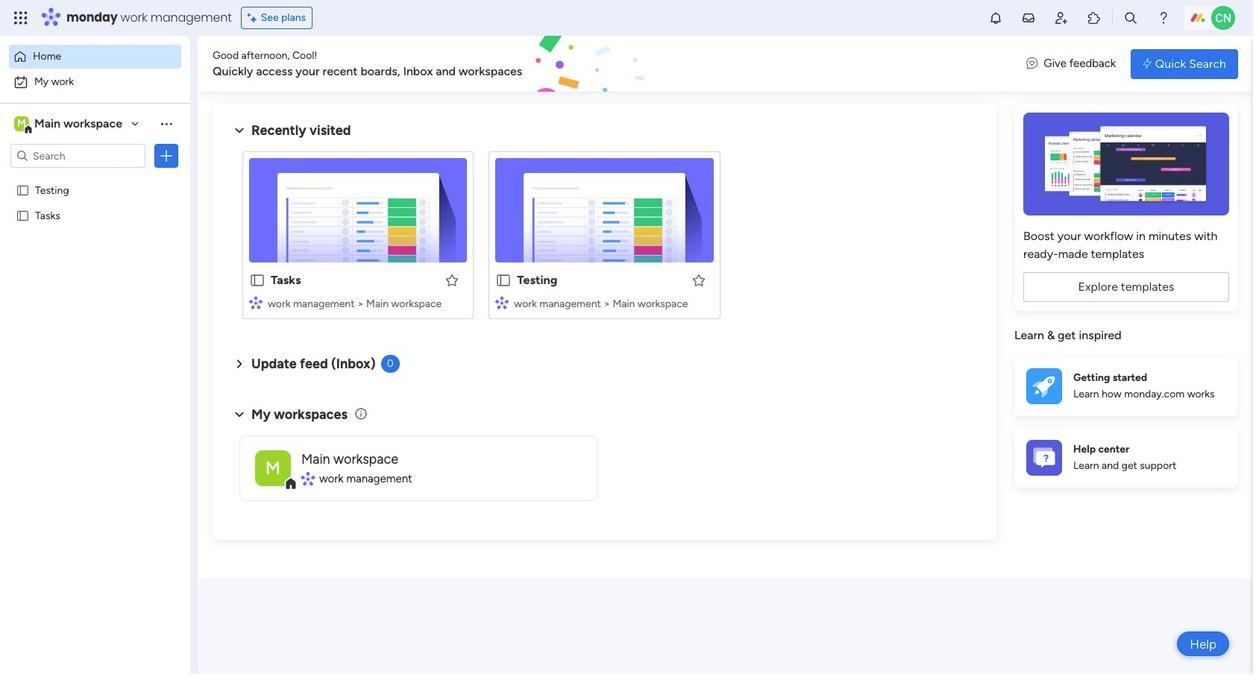 Task type: describe. For each thing, give the bounding box(es) containing it.
templates image image
[[1029, 113, 1226, 216]]

notifications image
[[989, 10, 1004, 25]]

1 public board image from the top
[[16, 183, 30, 197]]

quick search results list box
[[231, 140, 979, 337]]

0 vertical spatial option
[[9, 45, 181, 69]]

getting started element
[[1015, 356, 1239, 416]]

2 public board image from the left
[[496, 272, 512, 289]]

workspace image
[[14, 116, 29, 132]]

2 public board image from the top
[[16, 208, 30, 222]]

workspace selection element
[[14, 115, 125, 134]]

add to favorites image for 1st public board icon from the right
[[692, 273, 707, 288]]

monday marketplace image
[[1088, 10, 1102, 25]]

close my workspaces image
[[231, 406, 249, 424]]

add to favorites image for second public board icon from the right
[[445, 273, 460, 288]]

help image
[[1157, 10, 1172, 25]]



Task type: locate. For each thing, give the bounding box(es) containing it.
0 horizontal spatial add to favorites image
[[445, 273, 460, 288]]

workspace image
[[255, 450, 291, 486]]

2 vertical spatial option
[[0, 177, 190, 180]]

add to favorites image
[[445, 273, 460, 288], [692, 273, 707, 288]]

search everything image
[[1124, 10, 1139, 25]]

1 horizontal spatial public board image
[[496, 272, 512, 289]]

0 horizontal spatial public board image
[[249, 272, 266, 289]]

cool name image
[[1212, 6, 1236, 30]]

Search in workspace field
[[31, 147, 125, 165]]

options image
[[159, 149, 174, 163]]

open update feed (inbox) image
[[231, 355, 249, 373]]

invite members image
[[1055, 10, 1070, 25]]

update feed image
[[1022, 10, 1037, 25]]

2 add to favorites image from the left
[[692, 273, 707, 288]]

close recently visited image
[[231, 122, 249, 140]]

public board image
[[249, 272, 266, 289], [496, 272, 512, 289]]

list box
[[0, 174, 190, 430]]

select product image
[[13, 10, 28, 25]]

1 vertical spatial option
[[9, 70, 181, 94]]

1 add to favorites image from the left
[[445, 273, 460, 288]]

public board image
[[16, 183, 30, 197], [16, 208, 30, 222]]

1 horizontal spatial add to favorites image
[[692, 273, 707, 288]]

option
[[9, 45, 181, 69], [9, 70, 181, 94], [0, 177, 190, 180]]

1 vertical spatial public board image
[[16, 208, 30, 222]]

workspace options image
[[159, 116, 174, 131]]

0 vertical spatial public board image
[[16, 183, 30, 197]]

help center element
[[1015, 428, 1239, 488]]

see plans image
[[248, 10, 261, 26]]

v2 bolt switch image
[[1144, 56, 1152, 72]]

1 public board image from the left
[[249, 272, 266, 289]]

0 element
[[381, 355, 400, 373]]

v2 user feedback image
[[1027, 55, 1038, 72]]



Task type: vqa. For each thing, say whether or not it's contained in the screenshot.
v2 bolt switch "icon"
yes



